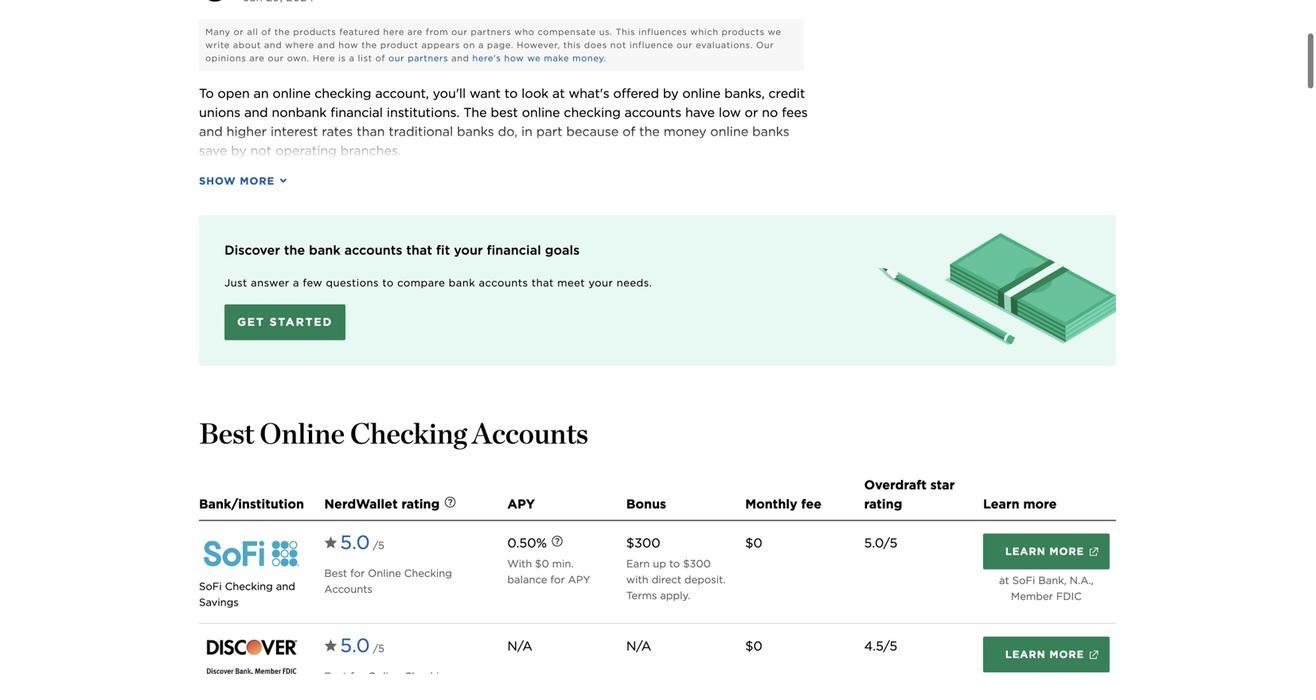 Task type: locate. For each thing, give the bounding box(es) containing it.
more for 4.5/5
[[1050, 648, 1085, 661]]

0 vertical spatial checking
[[315, 86, 372, 101]]

financial inside to open an online checking account, you'll want to look at what's offered by online banks, credit unions and nonbank financial institutions. the best online checking accounts have low or no fees and higher interest rates than traditional banks do, in part because of the money online banks save by not operating branches.
[[331, 105, 383, 120]]

online down look
[[522, 105, 560, 120]]

2 vertical spatial learn
[[1006, 648, 1046, 661]]

or inside to open an online checking account, you'll want to look at what's offered by online banks, credit unions and nonbank financial institutions. the best online checking accounts have low or no fees and higher interest rates than traditional banks do, in part because of the money online banks save by not operating branches.
[[745, 105, 758, 120]]

the
[[464, 105, 487, 120]]

a left few
[[293, 277, 299, 289]]

0 vertical spatial bank
[[309, 243, 341, 258]]

our up "on"
[[452, 27, 468, 37]]

terms
[[627, 590, 657, 602]]

nerdwallet
[[324, 497, 398, 512]]

is
[[338, 53, 346, 63]]

online
[[273, 86, 311, 101], [683, 86, 721, 101], [522, 105, 560, 120], [711, 124, 749, 139]]

your right fit
[[454, 243, 483, 258]]

1 horizontal spatial best
[[324, 567, 347, 580]]

1 vertical spatial learn
[[1006, 546, 1046, 558]]

5.0
[[340, 531, 370, 554], [340, 634, 370, 657]]

your
[[454, 243, 483, 258], [589, 277, 613, 289]]

products up where
[[293, 27, 336, 37]]

to up "best"
[[505, 86, 518, 101]]

0 vertical spatial $0
[[746, 536, 763, 551]]

0 vertical spatial to
[[505, 86, 518, 101]]

in
[[522, 124, 533, 139]]

the up list
[[362, 40, 377, 50]]

$300
[[627, 536, 661, 551], [683, 558, 711, 570]]

fit
[[436, 243, 450, 258]]

1 vertical spatial $300
[[683, 558, 711, 570]]

1 vertical spatial are
[[250, 53, 265, 63]]

money
[[573, 53, 604, 63], [664, 124, 707, 139]]

are down about
[[250, 53, 265, 63]]

0 horizontal spatial sofi
[[199, 580, 222, 593]]

0 vertical spatial your
[[454, 243, 483, 258]]

$0 inside the with $0 min. balance for apy
[[535, 558, 549, 570]]

1 vertical spatial checking
[[564, 105, 621, 120]]

overdraft
[[865, 477, 927, 493]]

0 vertical spatial apy
[[508, 497, 535, 512]]

/5 down best for online checking accounts
[[373, 642, 385, 655]]

n.a.,
[[1070, 575, 1094, 587]]

money down have
[[664, 124, 707, 139]]

1 horizontal spatial a
[[349, 53, 355, 63]]

0 horizontal spatial at
[[553, 86, 565, 101]]

financial
[[331, 105, 383, 120], [487, 243, 541, 258]]

sofi checking and savings image
[[199, 534, 305, 572]]

for
[[350, 567, 365, 580], [551, 574, 565, 586]]

1 horizontal spatial online
[[368, 567, 401, 580]]

0 horizontal spatial bank
[[309, 243, 341, 258]]

accounts inside best for online checking accounts
[[324, 583, 373, 596]]

0 vertical spatial a
[[479, 40, 484, 50]]

not down this at the top left of the page
[[611, 40, 627, 50]]

up
[[653, 558, 666, 570]]

of inside the many or all of the products featured here are from our partners who compensate us. this influences which products we write about and where and how the product appears on a page. however, this does not influence our evaluations. our opinions are our own.
[[261, 27, 271, 37]]

1 horizontal spatial sofi
[[1013, 575, 1036, 587]]

influences
[[639, 27, 687, 37]]

traditional
[[389, 124, 453, 139]]

banks down the
[[457, 124, 494, 139]]

how are nerdwallet's ratings determined? image
[[433, 487, 468, 522]]

5.0 /5 for 5.0/5
[[340, 531, 385, 554]]

best for best for online checking accounts
[[324, 567, 347, 580]]

compensate
[[538, 27, 596, 37]]

1 vertical spatial 5.0 /5
[[340, 634, 385, 657]]

offered
[[613, 86, 659, 101]]

5.0 for 4.5/5
[[340, 634, 370, 657]]

part
[[537, 124, 563, 139]]

1 vertical spatial a
[[349, 53, 355, 63]]

that left fit
[[406, 243, 432, 258]]

1 banks from the left
[[457, 124, 494, 139]]

0 vertical spatial partners
[[471, 27, 512, 37]]

to
[[505, 86, 518, 101], [383, 277, 394, 289], [670, 558, 680, 570]]

banks,
[[725, 86, 765, 101]]

checking down is
[[315, 86, 372, 101]]

1 horizontal spatial bank
[[449, 277, 476, 289]]

1 horizontal spatial apy
[[568, 574, 591, 586]]

are up product
[[408, 27, 423, 37]]

make
[[544, 53, 570, 63]]

1 vertical spatial accounts
[[324, 583, 373, 596]]

for inside best for online checking accounts
[[350, 567, 365, 580]]

not down higher
[[251, 143, 272, 158]]

monthly fee
[[746, 497, 822, 512]]

of right all
[[261, 27, 271, 37]]

0 vertical spatial more
[[1024, 497, 1057, 512]]

how up is
[[339, 40, 359, 50]]

0 horizontal spatial or
[[234, 27, 244, 37]]

2 n/a from the left
[[627, 638, 652, 654]]

1 horizontal spatial partners
[[471, 27, 512, 37]]

compare
[[397, 277, 445, 289]]

1 vertical spatial financial
[[487, 243, 541, 258]]

0 horizontal spatial that
[[406, 243, 432, 258]]

and down "on"
[[452, 53, 469, 63]]

1 horizontal spatial of
[[376, 53, 385, 63]]

0 horizontal spatial rating
[[402, 497, 440, 512]]

2 rated 5.0 out of 5 element from the top
[[340, 631, 385, 666]]

how inside the many or all of the products featured here are from our partners who compensate us. this influences which products we write about and where and how the product appears on a page. however, this does not influence our evaluations. our opinions are our own.
[[339, 40, 359, 50]]

and down the sofi checking and savings image
[[276, 580, 295, 593]]

checking up because
[[564, 105, 621, 120]]

0 vertical spatial of
[[261, 27, 271, 37]]

learn more link down member
[[984, 637, 1110, 673]]

get started
[[237, 315, 333, 329]]

1 vertical spatial at
[[1000, 575, 1010, 587]]

best inside best for online checking accounts
[[324, 567, 347, 580]]

0 horizontal spatial accounts
[[324, 583, 373, 596]]

credit
[[769, 86, 805, 101]]

1 5.0 /5 from the top
[[340, 531, 385, 554]]

apy up 0.50%
[[508, 497, 535, 512]]

the up few
[[284, 243, 305, 258]]

rating down overdraft
[[865, 497, 903, 512]]

2 horizontal spatial to
[[670, 558, 680, 570]]

0 vertical spatial accounts
[[625, 105, 682, 120]]

or left no
[[745, 105, 758, 120]]

your right meet
[[589, 277, 613, 289]]

0 vertical spatial or
[[234, 27, 244, 37]]

a for partners
[[349, 53, 355, 63]]

here's
[[473, 53, 501, 63]]

open
[[218, 86, 250, 101]]

operating
[[276, 143, 337, 158]]

1 vertical spatial to
[[383, 277, 394, 289]]

a
[[479, 40, 484, 50], [349, 53, 355, 63], [293, 277, 299, 289]]

apy inside the with $0 min. balance for apy
[[568, 574, 591, 586]]

by down higher
[[231, 143, 247, 158]]

0 horizontal spatial your
[[454, 243, 483, 258]]

of right because
[[623, 124, 636, 139]]

5.0 down nerdwallet
[[340, 531, 370, 554]]

started
[[270, 315, 333, 329]]

rates
[[322, 124, 353, 139]]

not
[[611, 40, 627, 50], [251, 143, 272, 158]]

this
[[564, 40, 581, 50]]

by right offered
[[663, 86, 679, 101]]

accounts down offered
[[625, 105, 682, 120]]

0 horizontal spatial a
[[293, 277, 299, 289]]

savings
[[199, 596, 239, 609]]

show more button
[[199, 173, 1116, 189]]

1 products from the left
[[293, 27, 336, 37]]

1 5.0 from the top
[[340, 531, 370, 554]]

1 vertical spatial partners
[[408, 53, 448, 63]]

partners down appears
[[408, 53, 448, 63]]

goals
[[545, 243, 580, 258]]

all
[[247, 27, 258, 37]]

our down product
[[389, 53, 405, 63]]

1 horizontal spatial banks
[[753, 124, 790, 139]]

and
[[264, 40, 282, 50], [318, 40, 335, 50], [452, 53, 469, 63], [244, 105, 268, 120], [199, 124, 223, 139], [276, 580, 295, 593]]

that left meet
[[532, 277, 554, 289]]

0 vertical spatial $300
[[627, 536, 661, 551]]

2 /5 from the top
[[373, 642, 385, 655]]

2 5.0 from the top
[[340, 634, 370, 657]]

2 vertical spatial accounts
[[479, 277, 528, 289]]

checking up nerdwallet rating
[[350, 417, 467, 451]]

more
[[1024, 497, 1057, 512], [1050, 546, 1085, 558], [1050, 648, 1085, 661]]

0 horizontal spatial to
[[383, 277, 394, 289]]

at inside at sofi bank, n.a., member fdic
[[1000, 575, 1010, 587]]

not inside to open an online checking account, you'll want to look at what's offered by online banks, credit unions and nonbank financial institutions. the best online checking accounts have low or no fees and higher interest rates than traditional banks do, in part because of the money online banks save by not operating branches.
[[251, 143, 272, 158]]

1 vertical spatial /5
[[373, 642, 385, 655]]

products
[[293, 27, 336, 37], [722, 27, 765, 37]]

/5 up best for online checking accounts
[[373, 540, 385, 552]]

banks down no
[[753, 124, 790, 139]]

or left all
[[234, 27, 244, 37]]

have
[[686, 105, 715, 120]]

our
[[756, 40, 774, 50]]

bank,
[[1039, 575, 1067, 587]]

learn for 4.5/5
[[1006, 648, 1046, 661]]

we inside the many or all of the products featured here are from our partners who compensate us. this influences which products we write about and where and how the product appears on a page. however, this does not influence our evaluations. our opinions are our own.
[[768, 27, 782, 37]]

apy
[[508, 497, 535, 512], [568, 574, 591, 586]]

checking down the sofi checking and savings image
[[225, 580, 273, 593]]

2 horizontal spatial of
[[623, 124, 636, 139]]

n/a down terms
[[627, 638, 652, 654]]

write
[[205, 40, 230, 50]]

sofi up member
[[1013, 575, 1036, 587]]

1 horizontal spatial how
[[504, 53, 524, 63]]

1 horizontal spatial to
[[505, 86, 518, 101]]

we up our on the top of the page
[[768, 27, 782, 37]]

we down however,
[[527, 53, 541, 63]]

do,
[[498, 124, 518, 139]]

1 horizontal spatial by
[[663, 86, 679, 101]]

deposit.
[[685, 574, 726, 586]]

account,
[[375, 86, 429, 101]]

a right "on"
[[479, 40, 484, 50]]

0 vertical spatial learn more link
[[984, 534, 1110, 570]]

1 vertical spatial your
[[589, 277, 613, 289]]

1 rated 5.0 out of 5 element from the top
[[340, 528, 385, 563]]

featured
[[339, 27, 380, 37]]

rated 5.0 out of 5 element
[[340, 528, 385, 563], [340, 631, 385, 666]]

2 5.0 /5 from the top
[[340, 634, 385, 657]]

of inside to open an online checking account, you'll want to look at what's offered by online banks, credit unions and nonbank financial institutions. the best online checking accounts have low or no fees and higher interest rates than traditional banks do, in part because of the money online banks save by not operating branches.
[[623, 124, 636, 139]]

0 horizontal spatial products
[[293, 27, 336, 37]]

accounts inside to open an online checking account, you'll want to look at what's offered by online banks, credit unions and nonbank financial institutions. the best online checking accounts have low or no fees and higher interest rates than traditional banks do, in part because of the money online banks save by not operating branches.
[[625, 105, 682, 120]]

how down page.
[[504, 53, 524, 63]]

sofi
[[1013, 575, 1036, 587], [199, 580, 222, 593]]

0 vertical spatial money
[[573, 53, 604, 63]]

interest
[[271, 124, 318, 139]]

sofi inside the sofi checking and savings
[[199, 580, 222, 593]]

bank up few
[[309, 243, 341, 258]]

5.0/5
[[865, 536, 898, 551]]

evaluations.
[[696, 40, 753, 50]]

1 horizontal spatial n/a
[[627, 638, 652, 654]]

0 vertical spatial how
[[339, 40, 359, 50]]

our down which
[[677, 40, 693, 50]]

0 horizontal spatial for
[[350, 567, 365, 580]]

accounts
[[472, 417, 589, 451], [324, 583, 373, 596]]

learn more link for 4.5/5
[[984, 637, 1110, 673]]

checking
[[350, 417, 467, 451], [404, 567, 452, 580], [225, 580, 273, 593]]

0 vertical spatial we
[[768, 27, 782, 37]]

checking inside best for online checking accounts
[[404, 567, 452, 580]]

accounts left meet
[[479, 277, 528, 289]]

products up evaluations.
[[722, 27, 765, 37]]

many
[[205, 27, 231, 37]]

1 horizontal spatial checking
[[564, 105, 621, 120]]

1 /5 from the top
[[373, 540, 385, 552]]

financial up than
[[331, 105, 383, 120]]

unions
[[199, 105, 241, 120]]

checking down how are nerdwallet's ratings determined? image
[[404, 567, 452, 580]]

page.
[[487, 40, 514, 50]]

save
[[199, 143, 227, 158]]

1 horizontal spatial rating
[[865, 497, 903, 512]]

rating right nerdwallet
[[402, 497, 440, 512]]

best online checking accounts
[[199, 417, 589, 451]]

partners up page.
[[471, 27, 512, 37]]

2 vertical spatial learn more
[[1006, 648, 1085, 661]]

and right about
[[264, 40, 282, 50]]

to
[[199, 86, 214, 101]]

0 vertical spatial 5.0 /5
[[340, 531, 385, 554]]

a right is
[[349, 53, 355, 63]]

0 vertical spatial /5
[[373, 540, 385, 552]]

2 horizontal spatial accounts
[[625, 105, 682, 120]]

to left compare
[[383, 277, 394, 289]]

1 vertical spatial not
[[251, 143, 272, 158]]

1 learn more link from the top
[[984, 534, 1110, 570]]

1 horizontal spatial your
[[589, 277, 613, 289]]

2 learn more link from the top
[[984, 637, 1110, 673]]

at inside to open an online checking account, you'll want to look at what's offered by online banks, credit unions and nonbank financial institutions. the best online checking accounts have low or no fees and higher interest rates than traditional banks do, in part because of the money online banks save by not operating branches.
[[553, 86, 565, 101]]

for down min.
[[551, 574, 565, 586]]

$300 up earn
[[627, 536, 661, 551]]

0 horizontal spatial banks
[[457, 124, 494, 139]]

bank down fit
[[449, 277, 476, 289]]

at right look
[[553, 86, 565, 101]]

accounts up questions in the left top of the page
[[345, 243, 403, 258]]

best up "bank/institution"
[[199, 417, 254, 451]]

to inside $300 earn up to $300 with direct deposit. terms apply.
[[670, 558, 680, 570]]

sofi up savings
[[199, 580, 222, 593]]

5.0 down best for online checking accounts
[[340, 634, 370, 657]]

to right up
[[670, 558, 680, 570]]

5.0 /5 down best for online checking accounts
[[340, 634, 385, 657]]

1 vertical spatial or
[[745, 105, 758, 120]]

on
[[463, 40, 475, 50]]

1 horizontal spatial products
[[722, 27, 765, 37]]

5.0 /5 down nerdwallet
[[340, 531, 385, 554]]

rated 5.0 out of 5 element down best for online checking accounts
[[340, 631, 385, 666]]

2 rating from the left
[[865, 497, 903, 512]]

more information about apy image
[[540, 526, 575, 561]]

1 vertical spatial rated 5.0 out of 5 element
[[340, 631, 385, 666]]

bonus
[[627, 497, 667, 512]]

learn for 5.0/5
[[1006, 546, 1046, 558]]

1 vertical spatial learn more
[[1006, 546, 1085, 558]]

5.0 /5
[[340, 531, 385, 554], [340, 634, 385, 657]]

$300 up 'deposit.'
[[683, 558, 711, 570]]

at left bank,
[[1000, 575, 1010, 587]]

and up 'here'
[[318, 40, 335, 50]]

a inside the many or all of the products featured here are from our partners who compensate us. this influences which products we write about and where and how the product appears on a page. however, this does not influence our evaluations. our opinions are our own.
[[479, 40, 484, 50]]

0 vertical spatial online
[[260, 417, 345, 451]]

0 vertical spatial best
[[199, 417, 254, 451]]

opinions
[[205, 53, 246, 63]]

best down nerdwallet
[[324, 567, 347, 580]]

1 vertical spatial by
[[231, 143, 247, 158]]

discover® cashback debit image
[[199, 637, 305, 675]]

for down nerdwallet
[[350, 567, 365, 580]]

money down does
[[573, 53, 604, 63]]

checking
[[315, 86, 372, 101], [564, 105, 621, 120]]

0 horizontal spatial how
[[339, 40, 359, 50]]

of
[[261, 27, 271, 37], [376, 53, 385, 63], [623, 124, 636, 139]]

0 vertical spatial 5.0
[[340, 531, 370, 554]]

2 vertical spatial a
[[293, 277, 299, 289]]

our
[[452, 27, 468, 37], [677, 40, 693, 50], [268, 53, 284, 63], [389, 53, 405, 63]]

0 horizontal spatial not
[[251, 143, 272, 158]]

financial left goals
[[487, 243, 541, 258]]

1 horizontal spatial money
[[664, 124, 707, 139]]

best
[[199, 417, 254, 451], [324, 567, 347, 580]]

0 vertical spatial rated 5.0 out of 5 element
[[340, 528, 385, 563]]

rated 5.0 out of 5 element down nerdwallet
[[340, 528, 385, 563]]

2 banks from the left
[[753, 124, 790, 139]]

learn more link up bank,
[[984, 534, 1110, 570]]

own.
[[287, 53, 310, 63]]

1 vertical spatial learn more link
[[984, 637, 1110, 673]]

1 vertical spatial online
[[368, 567, 401, 580]]

of right list
[[376, 53, 385, 63]]

the down offered
[[639, 124, 660, 139]]

1 vertical spatial how
[[504, 53, 524, 63]]

apy down min.
[[568, 574, 591, 586]]

online up nonbank
[[273, 86, 311, 101]]

n/a down balance
[[508, 638, 533, 654]]

2 vertical spatial more
[[1050, 648, 1085, 661]]

learn more for 4.5/5
[[1006, 648, 1085, 661]]

and inside the sofi checking and savings
[[276, 580, 295, 593]]

2 vertical spatial to
[[670, 558, 680, 570]]

1 vertical spatial best
[[324, 567, 347, 580]]



Task type: describe. For each thing, give the bounding box(es) containing it.
product
[[380, 40, 419, 50]]

0 horizontal spatial partners
[[408, 53, 448, 63]]

nerdwallet rating
[[324, 497, 440, 512]]

this
[[616, 27, 636, 37]]

1 vertical spatial bank
[[449, 277, 476, 289]]

1 rating from the left
[[402, 497, 440, 512]]

1 horizontal spatial accounts
[[479, 277, 528, 289]]

earn
[[627, 558, 650, 570]]

learn more for 5.0/5
[[1006, 546, 1085, 558]]

rating inside 'overdraft star rating'
[[865, 497, 903, 512]]

from
[[426, 27, 449, 37]]

discover the bank accounts that fit your financial goals
[[225, 243, 580, 258]]

overdraft star rating
[[865, 477, 955, 512]]

our partners link
[[389, 53, 448, 63]]

however,
[[517, 40, 560, 50]]

online up have
[[683, 86, 721, 101]]

5.0 for 5.0/5
[[340, 531, 370, 554]]

0 horizontal spatial checking
[[315, 86, 372, 101]]

member
[[1011, 591, 1054, 603]]

money inside to open an online checking account, you'll want to look at what's offered by online banks, credit unions and nonbank financial institutions. the best online checking accounts have low or no fees and higher interest rates than traditional banks do, in part because of the money online banks save by not operating branches.
[[664, 124, 707, 139]]

us.
[[599, 27, 613, 37]]

influence
[[630, 40, 674, 50]]

fdic
[[1057, 591, 1082, 603]]

who
[[515, 27, 535, 37]]

which
[[691, 27, 719, 37]]

$0 for 5.0/5
[[746, 536, 763, 551]]

online down low at the top right
[[711, 124, 749, 139]]

here's how we make money link
[[473, 53, 604, 63]]

because
[[567, 124, 619, 139]]

1 horizontal spatial $300
[[683, 558, 711, 570]]

chanelle bessette image
[[201, 0, 229, 2]]

apply.
[[660, 590, 691, 602]]

discover
[[225, 243, 280, 258]]

our left own.
[[268, 53, 284, 63]]

/5 for 4.5/5
[[373, 642, 385, 655]]

many or all of the products featured here are from our partners who compensate us. this influences which products we write about and where and how the product appears on a page. however, this does not influence our evaluations. our opinions are our own.
[[205, 27, 782, 63]]

1 vertical spatial accounts
[[345, 243, 403, 258]]

with
[[508, 558, 532, 570]]

what's
[[569, 86, 610, 101]]

the up where
[[275, 27, 290, 37]]

low
[[719, 105, 741, 120]]

and up save
[[199, 124, 223, 139]]

0 vertical spatial are
[[408, 27, 423, 37]]

higher
[[227, 124, 267, 139]]

to inside to open an online checking account, you'll want to look at what's offered by online banks, credit unions and nonbank financial institutions. the best online checking accounts have low or no fees and higher interest rates than traditional banks do, in part because of the money online banks save by not operating branches.
[[505, 86, 518, 101]]

monthly
[[746, 497, 798, 512]]

star
[[931, 477, 955, 493]]

list
[[358, 53, 372, 63]]

fees
[[782, 105, 808, 120]]

at sofi bank, n.a., member fdic
[[1000, 575, 1094, 603]]

about
[[233, 40, 261, 50]]

the inside to open an online checking account, you'll want to look at what's offered by online banks, credit unions and nonbank financial institutions. the best online checking accounts have low or no fees and higher interest rates than traditional banks do, in part because of the money online banks save by not operating branches.
[[639, 124, 660, 139]]

get
[[237, 315, 265, 329]]

with
[[627, 574, 649, 586]]

balance
[[508, 574, 547, 586]]

want
[[470, 86, 501, 101]]

more
[[240, 175, 275, 187]]

a for compare
[[293, 277, 299, 289]]

than
[[357, 124, 385, 139]]

an
[[254, 86, 269, 101]]

questions
[[326, 277, 379, 289]]

online inside best for online checking accounts
[[368, 567, 401, 580]]

0 vertical spatial by
[[663, 86, 679, 101]]

more for 5.0/5
[[1050, 546, 1085, 558]]

0 horizontal spatial apy
[[508, 497, 535, 512]]

look
[[522, 86, 549, 101]]

0 horizontal spatial online
[[260, 417, 345, 451]]

best for online checking accounts
[[324, 567, 452, 596]]

1 horizontal spatial accounts
[[472, 417, 589, 451]]

0 horizontal spatial money
[[573, 53, 604, 63]]

just answer a few questions to compare bank accounts that meet your needs.
[[225, 277, 652, 289]]

rated 5.0 out of 5 element for 4.5/5
[[340, 631, 385, 666]]

get started link
[[225, 305, 346, 340]]

/5 for 5.0/5
[[373, 540, 385, 552]]

0 horizontal spatial by
[[231, 143, 247, 158]]

with $0 min. balance for apy
[[508, 558, 591, 586]]

learn more link for 5.0/5
[[984, 534, 1110, 570]]

0.50%
[[508, 536, 547, 551]]

does
[[584, 40, 607, 50]]

best for best online checking accounts
[[199, 417, 254, 451]]

where
[[285, 40, 315, 50]]

here
[[313, 53, 335, 63]]

fee
[[802, 497, 822, 512]]

.
[[604, 53, 607, 63]]

$0 for 4.5/5
[[746, 638, 763, 654]]

and down an
[[244, 105, 268, 120]]

$300 earn up to $300 with direct deposit. terms apply.
[[627, 536, 726, 602]]

partners inside the many or all of the products featured here are from our partners who compensate us. this influences which products we write about and where and how the product appears on a page. however, this does not influence our evaluations. our opinions are our own.
[[471, 27, 512, 37]]

meet
[[558, 277, 585, 289]]

1 horizontal spatial financial
[[487, 243, 541, 258]]

here is a list of our partners and here's how we make money .
[[310, 53, 607, 63]]

or inside the many or all of the products featured here are from our partners who compensate us. this influences which products we write about and where and how the product appears on a page. however, this does not influence our evaluations. our opinions are our own.
[[234, 27, 244, 37]]

here
[[383, 27, 405, 37]]

bank/institution
[[199, 497, 304, 512]]

you'll
[[433, 86, 466, 101]]

sofi inside at sofi bank, n.a., member fdic
[[1013, 575, 1036, 587]]

1 vertical spatial we
[[527, 53, 541, 63]]

direct
[[652, 574, 682, 586]]

checking inside the sofi checking and savings
[[225, 580, 273, 593]]

0 vertical spatial learn more
[[984, 497, 1057, 512]]

appears
[[422, 40, 460, 50]]

sofi checking and savings
[[199, 580, 295, 609]]

nonbank
[[272, 105, 327, 120]]

4.5/5
[[865, 638, 898, 654]]

5.0 /5 for 4.5/5
[[340, 634, 385, 657]]

few
[[303, 277, 323, 289]]

1 n/a from the left
[[508, 638, 533, 654]]

institutions.
[[387, 105, 460, 120]]

rated 5.0 out of 5 element for 5.0/5
[[340, 528, 385, 563]]

not inside the many or all of the products featured here are from our partners who compensate us. this influences which products we write about and where and how the product appears on a page. however, this does not influence our evaluations. our opinions are our own.
[[611, 40, 627, 50]]

0 horizontal spatial are
[[250, 53, 265, 63]]

0 vertical spatial learn
[[984, 497, 1020, 512]]

branches.
[[341, 143, 401, 158]]

for inside the with $0 min. balance for apy
[[551, 574, 565, 586]]

to open an online checking account, you'll want to look at what's offered by online banks, credit unions and nonbank financial institutions. the best online checking accounts have low or no fees and higher interest rates than traditional banks do, in part because of the money online banks save by not operating branches.
[[199, 86, 812, 158]]

1 vertical spatial that
[[532, 277, 554, 289]]

min.
[[552, 558, 574, 570]]

2 products from the left
[[722, 27, 765, 37]]



Task type: vqa. For each thing, say whether or not it's contained in the screenshot.
the top the financial
yes



